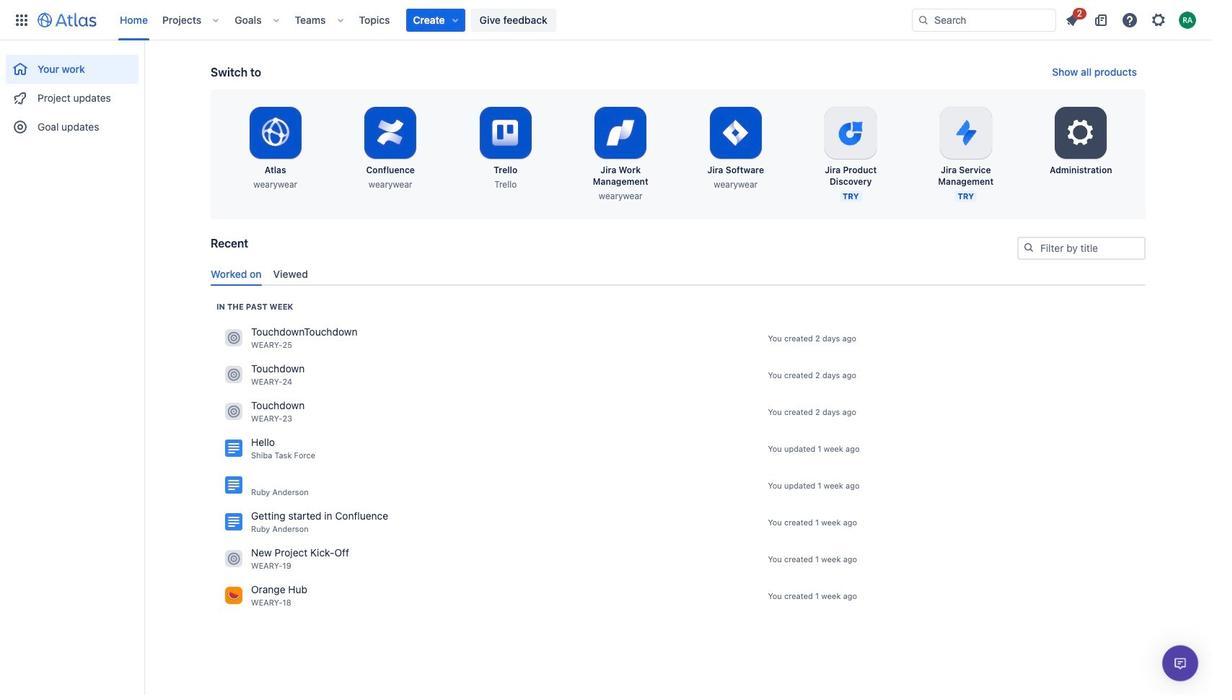 Task type: locate. For each thing, give the bounding box(es) containing it.
1 vertical spatial townsquare image
[[225, 366, 243, 384]]

banner
[[0, 0, 1213, 40]]

confluence image
[[225, 477, 243, 494], [225, 513, 243, 531]]

tab list
[[205, 262, 1152, 286]]

heading
[[217, 301, 293, 312]]

1 confluence image from the top
[[225, 477, 243, 494]]

townsquare image
[[225, 403, 243, 420], [225, 587, 243, 604]]

group
[[6, 40, 139, 146]]

Filter by title field
[[1019, 238, 1145, 258]]

settings image
[[1064, 115, 1099, 150]]

3 townsquare image from the top
[[225, 550, 243, 568]]

0 vertical spatial townsquare image
[[225, 329, 243, 347]]

1 vertical spatial townsquare image
[[225, 587, 243, 604]]

0 vertical spatial townsquare image
[[225, 403, 243, 420]]

2 vertical spatial townsquare image
[[225, 550, 243, 568]]

0 vertical spatial confluence image
[[225, 477, 243, 494]]

None search field
[[912, 8, 1057, 31]]

settings image
[[1151, 11, 1168, 29]]

townsquare image
[[225, 329, 243, 347], [225, 366, 243, 384], [225, 550, 243, 568]]

1 townsquare image from the top
[[225, 403, 243, 420]]

top element
[[9, 0, 912, 40]]

1 vertical spatial confluence image
[[225, 513, 243, 531]]



Task type: describe. For each thing, give the bounding box(es) containing it.
search image
[[918, 14, 930, 26]]

switch to... image
[[13, 11, 30, 29]]

1 townsquare image from the top
[[225, 329, 243, 347]]

2 confluence image from the top
[[225, 513, 243, 531]]

help image
[[1122, 11, 1139, 29]]

2 townsquare image from the top
[[225, 366, 243, 384]]

2 townsquare image from the top
[[225, 587, 243, 604]]

confluence image
[[225, 440, 243, 457]]

notifications image
[[1064, 11, 1081, 29]]

search image
[[1023, 242, 1035, 253]]

Search field
[[912, 8, 1057, 31]]

account image
[[1179, 11, 1197, 29]]



Task type: vqa. For each thing, say whether or not it's contained in the screenshot.
2nd confluence image from the bottom of the page
yes



